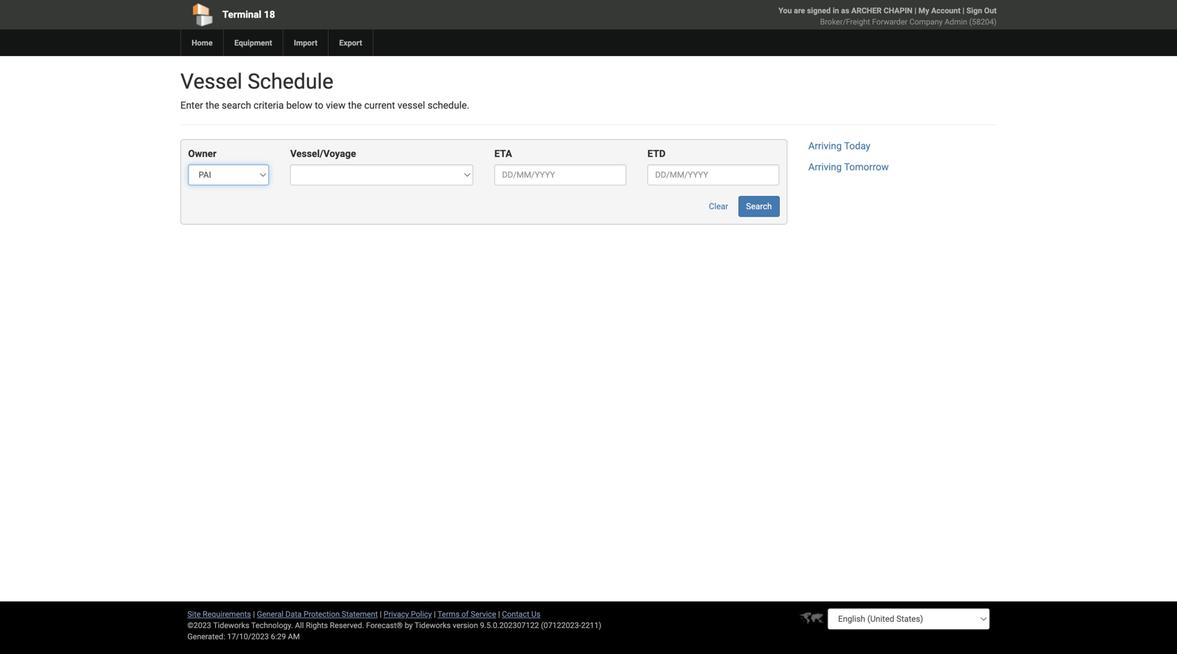 Task type: vqa. For each thing, say whether or not it's contained in the screenshot.
CSV
no



Task type: locate. For each thing, give the bounding box(es) containing it.
arriving today
[[809, 140, 871, 152]]

1 vertical spatial arriving
[[809, 161, 842, 173]]

schedule.
[[428, 100, 470, 111]]

version
[[453, 621, 478, 630]]

company
[[910, 17, 943, 26]]

archer
[[852, 6, 882, 15]]

data
[[286, 610, 302, 619]]

0 vertical spatial arriving
[[809, 140, 842, 152]]

to
[[315, 100, 324, 111]]

0 horizontal spatial the
[[206, 100, 219, 111]]

the right enter
[[206, 100, 219, 111]]

1 arriving from the top
[[809, 140, 842, 152]]

etd
[[648, 148, 666, 159]]

export link
[[328, 29, 373, 56]]

privacy policy link
[[384, 610, 432, 619]]

| left general
[[253, 610, 255, 619]]

clear
[[709, 201, 729, 211]]

| up 9.5.0.202307122
[[498, 610, 500, 619]]

search
[[222, 100, 251, 111]]

owner
[[188, 148, 217, 159]]

(58204)
[[970, 17, 997, 26]]

17/10/2023
[[227, 632, 269, 641]]

vessel schedule enter the search criteria below to view the current vessel schedule.
[[181, 69, 470, 111]]

are
[[794, 6, 806, 15]]

protection
[[304, 610, 340, 619]]

chapin
[[884, 6, 913, 15]]

sign
[[967, 6, 983, 15]]

arriving for arriving today
[[809, 140, 842, 152]]

2 arriving from the top
[[809, 161, 842, 173]]

arriving tomorrow link
[[809, 161, 889, 173]]

terms of service link
[[438, 610, 496, 619]]

the right "view"
[[348, 100, 362, 111]]

arriving up arriving tomorrow link
[[809, 140, 842, 152]]

18
[[264, 9, 275, 20]]

site requirements | general data protection statement | privacy policy | terms of service | contact us ©2023 tideworks technology. all rights reserved. forecast® by tideworks version 9.5.0.202307122 (07122023-2211) generated: 17/10/2023 6:29 am
[[188, 610, 602, 641]]

export
[[339, 38, 362, 47]]

us
[[532, 610, 541, 619]]

vessel/voyage
[[290, 148, 356, 159]]

1 horizontal spatial the
[[348, 100, 362, 111]]

general
[[257, 610, 284, 619]]

terms
[[438, 610, 460, 619]]

am
[[288, 632, 300, 641]]

vessel
[[398, 100, 425, 111]]

arriving down arriving today link
[[809, 161, 842, 173]]

arriving
[[809, 140, 842, 152], [809, 161, 842, 173]]

import
[[294, 38, 318, 47]]

below
[[286, 100, 312, 111]]

site
[[188, 610, 201, 619]]

clear button
[[702, 196, 736, 217]]

schedule
[[248, 69, 334, 94]]

ETA text field
[[495, 164, 627, 185]]

generated:
[[188, 632, 225, 641]]

6:29
[[271, 632, 286, 641]]

out
[[985, 6, 997, 15]]

search button
[[739, 196, 780, 217]]

tideworks
[[415, 621, 451, 630]]

arriving for arriving tomorrow
[[809, 161, 842, 173]]

contact
[[502, 610, 530, 619]]

|
[[915, 6, 917, 15], [963, 6, 965, 15], [253, 610, 255, 619], [380, 610, 382, 619], [434, 610, 436, 619], [498, 610, 500, 619]]

sign out link
[[967, 6, 997, 15]]

account
[[932, 6, 961, 15]]

the
[[206, 100, 219, 111], [348, 100, 362, 111]]

enter
[[181, 100, 203, 111]]

eta
[[495, 148, 512, 159]]



Task type: describe. For each thing, give the bounding box(es) containing it.
terminal
[[223, 9, 262, 20]]

tomorrow
[[845, 161, 889, 173]]

| up forecast®
[[380, 610, 382, 619]]

2211)
[[581, 621, 602, 630]]

my account link
[[919, 6, 961, 15]]

broker/freight
[[821, 17, 871, 26]]

current
[[364, 100, 395, 111]]

vessel
[[181, 69, 243, 94]]

1 the from the left
[[206, 100, 219, 111]]

(07122023-
[[541, 621, 581, 630]]

statement
[[342, 610, 378, 619]]

©2023 tideworks
[[188, 621, 250, 630]]

terminal 18
[[223, 9, 275, 20]]

criteria
[[254, 100, 284, 111]]

you are signed in as archer chapin | my account | sign out broker/freight forwarder company admin (58204)
[[779, 6, 997, 26]]

by
[[405, 621, 413, 630]]

contact us link
[[502, 610, 541, 619]]

forecast®
[[366, 621, 403, 630]]

reserved.
[[330, 621, 364, 630]]

| left my
[[915, 6, 917, 15]]

9.5.0.202307122
[[480, 621, 539, 630]]

site requirements link
[[188, 610, 251, 619]]

equipment link
[[223, 29, 283, 56]]

arriving tomorrow
[[809, 161, 889, 173]]

signed
[[808, 6, 831, 15]]

home
[[192, 38, 213, 47]]

| left sign
[[963, 6, 965, 15]]

today
[[845, 140, 871, 152]]

as
[[842, 6, 850, 15]]

rights
[[306, 621, 328, 630]]

service
[[471, 610, 496, 619]]

search
[[747, 201, 772, 211]]

home link
[[181, 29, 223, 56]]

view
[[326, 100, 346, 111]]

privacy
[[384, 610, 409, 619]]

2 the from the left
[[348, 100, 362, 111]]

in
[[833, 6, 840, 15]]

arriving today link
[[809, 140, 871, 152]]

you
[[779, 6, 792, 15]]

admin
[[945, 17, 968, 26]]

of
[[462, 610, 469, 619]]

equipment
[[234, 38, 272, 47]]

requirements
[[203, 610, 251, 619]]

terminal 18 link
[[181, 0, 509, 29]]

policy
[[411, 610, 432, 619]]

my
[[919, 6, 930, 15]]

all
[[295, 621, 304, 630]]

forwarder
[[873, 17, 908, 26]]

technology.
[[251, 621, 293, 630]]

ETD text field
[[648, 164, 780, 185]]

| up tideworks
[[434, 610, 436, 619]]

import link
[[283, 29, 328, 56]]

general data protection statement link
[[257, 610, 378, 619]]



